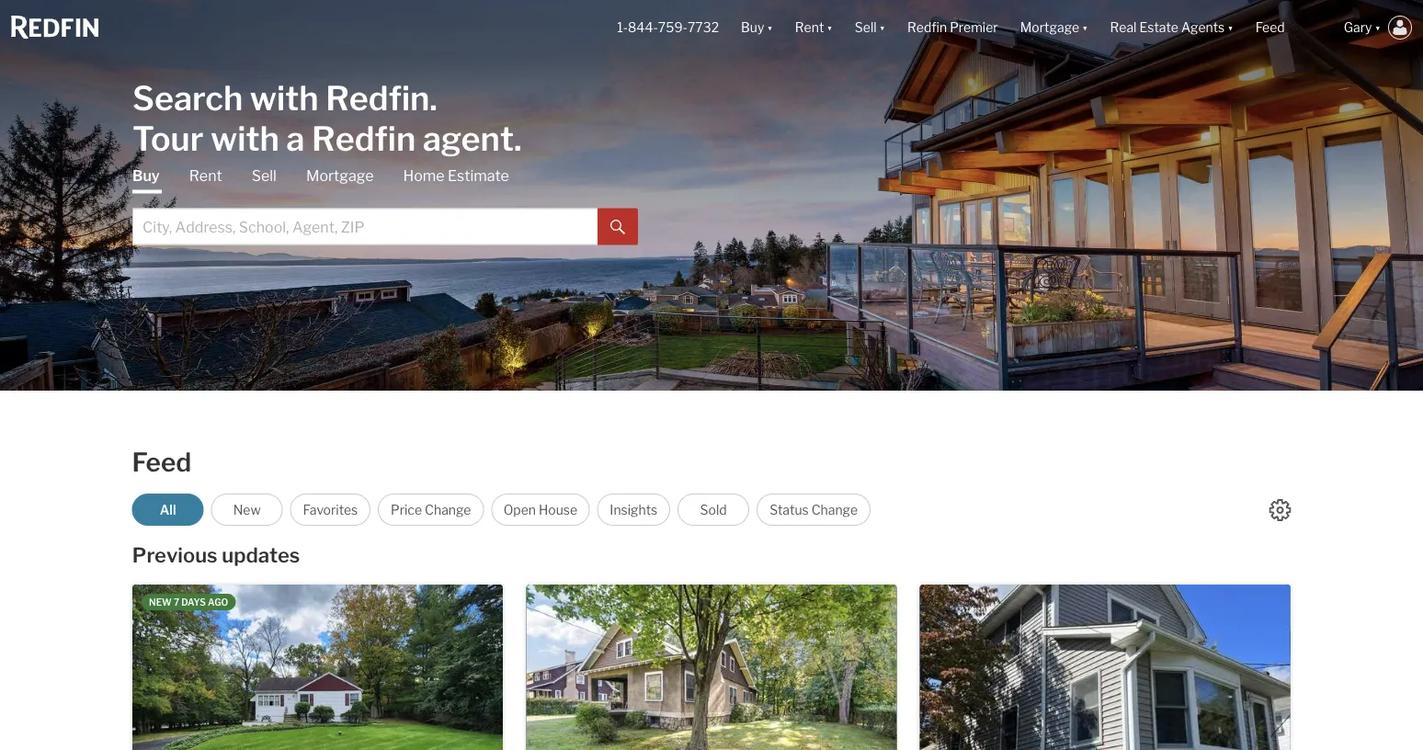 Task type: vqa. For each thing, say whether or not it's contained in the screenshot.
1st 'Photo of 181 E Crescent Ave, Mahwah, NJ 07430'
yes



Task type: locate. For each thing, give the bounding box(es) containing it.
1 horizontal spatial buy
[[741, 20, 765, 35]]

1 change from the left
[[425, 502, 471, 518]]

buy link
[[132, 166, 160, 194]]

▾ left sell ▾
[[827, 20, 833, 35]]

previous
[[132, 543, 218, 568]]

2 ▾ from the left
[[827, 20, 833, 35]]

Favorites radio
[[290, 494, 371, 526]]

City, Address, School, Agent, ZIP search field
[[132, 208, 598, 245]]

1 horizontal spatial mortgage
[[1021, 20, 1080, 35]]

1 vertical spatial rent
[[189, 167, 222, 185]]

photo of 181 e crescent ave, mahwah, nj 07430 image
[[133, 585, 503, 751], [503, 585, 874, 751]]

0 horizontal spatial rent
[[189, 167, 222, 185]]

redfin inside search with redfin. tour with a redfin agent.
[[312, 118, 416, 159]]

0 vertical spatial rent
[[796, 20, 824, 35]]

sell
[[855, 20, 877, 35], [252, 167, 277, 185]]

ago
[[208, 597, 228, 608]]

1 horizontal spatial sell
[[855, 20, 877, 35]]

rent
[[796, 20, 824, 35], [189, 167, 222, 185]]

1 vertical spatial feed
[[132, 447, 192, 478]]

1 ▾ from the left
[[767, 20, 773, 35]]

new 7 days ago
[[149, 597, 228, 608]]

mortgage for mortgage ▾
[[1021, 20, 1080, 35]]

price change
[[391, 502, 471, 518]]

sell right rent ▾
[[855, 20, 877, 35]]

New radio
[[211, 494, 283, 526]]

premier
[[950, 20, 999, 35]]

Status Change radio
[[757, 494, 871, 526]]

Sold radio
[[678, 494, 750, 526]]

Price Change radio
[[378, 494, 484, 526]]

buy down tour
[[132, 167, 160, 185]]

▾ right rent ▾
[[880, 20, 886, 35]]

sell link
[[252, 166, 277, 186]]

rent ▾ button
[[796, 0, 833, 55]]

option group
[[132, 494, 871, 526]]

0 vertical spatial sell
[[855, 20, 877, 35]]

rent ▾ button
[[784, 0, 844, 55]]

mortgage inside mortgage ▾ dropdown button
[[1021, 20, 1080, 35]]

rent right buy ▾
[[796, 20, 824, 35]]

feed inside button
[[1256, 20, 1286, 35]]

buy
[[741, 20, 765, 35], [132, 167, 160, 185]]

change right status
[[812, 502, 858, 518]]

buy ▾ button
[[741, 0, 773, 55]]

sell for sell ▾
[[855, 20, 877, 35]]

estate
[[1140, 20, 1179, 35]]

1 horizontal spatial feed
[[1256, 20, 1286, 35]]

redfin
[[908, 20, 948, 35], [312, 118, 416, 159]]

all
[[160, 502, 176, 518]]

home
[[403, 167, 445, 185]]

sell ▾ button
[[844, 0, 897, 55]]

▾ for mortgage ▾
[[1083, 20, 1089, 35]]

1 horizontal spatial redfin
[[908, 20, 948, 35]]

▾
[[767, 20, 773, 35], [827, 20, 833, 35], [880, 20, 886, 35], [1083, 20, 1089, 35], [1228, 20, 1234, 35], [1376, 20, 1382, 35]]

0 vertical spatial feed
[[1256, 20, 1286, 35]]

feed up all radio
[[132, 447, 192, 478]]

feed right 'agents'
[[1256, 20, 1286, 35]]

1 photo of 127 wayne ave, suffern, ny 10901 image from the left
[[527, 585, 897, 751]]

rent ▾
[[796, 20, 833, 35]]

0 horizontal spatial feed
[[132, 447, 192, 478]]

▾ for rent ▾
[[827, 20, 833, 35]]

feed
[[1256, 20, 1286, 35], [132, 447, 192, 478]]

mortgage up city, address, school, agent, zip search box in the left top of the page
[[306, 167, 374, 185]]

0 vertical spatial mortgage
[[1021, 20, 1080, 35]]

0 vertical spatial buy
[[741, 20, 765, 35]]

sell right rent "link"
[[252, 167, 277, 185]]

1 vertical spatial sell
[[252, 167, 277, 185]]

tab list
[[132, 166, 638, 245]]

0 horizontal spatial buy
[[132, 167, 160, 185]]

a
[[286, 118, 305, 159]]

1 photo of 181 e crescent ave, mahwah, nj 07430 image from the left
[[133, 585, 503, 751]]

1-844-759-7732 link
[[617, 20, 719, 35]]

change right price
[[425, 502, 471, 518]]

Insights radio
[[597, 494, 671, 526]]

▾ left rent ▾
[[767, 20, 773, 35]]

redfin up mortgage link
[[312, 118, 416, 159]]

1 horizontal spatial change
[[812, 502, 858, 518]]

mortgage left real
[[1021, 20, 1080, 35]]

mortgage ▾
[[1021, 20, 1089, 35]]

with
[[250, 78, 319, 118], [211, 118, 279, 159]]

rent inside dropdown button
[[796, 20, 824, 35]]

redfin left premier
[[908, 20, 948, 35]]

1 vertical spatial redfin
[[312, 118, 416, 159]]

2 change from the left
[[812, 502, 858, 518]]

mortgage ▾ button
[[1010, 0, 1100, 55]]

buy inside dropdown button
[[741, 20, 765, 35]]

0 horizontal spatial redfin
[[312, 118, 416, 159]]

▾ right 'agents'
[[1228, 20, 1234, 35]]

photo of 113 brakeshoe pl, mahwah, nj 07430 image
[[920, 585, 1291, 751], [1291, 585, 1424, 751]]

0 horizontal spatial change
[[425, 502, 471, 518]]

buy ▾ button
[[730, 0, 784, 55]]

3 ▾ from the left
[[880, 20, 886, 35]]

4 ▾ from the left
[[1083, 20, 1089, 35]]

sell inside dropdown button
[[855, 20, 877, 35]]

0 horizontal spatial sell
[[252, 167, 277, 185]]

1 vertical spatial buy
[[132, 167, 160, 185]]

buy ▾
[[741, 20, 773, 35]]

mortgage
[[1021, 20, 1080, 35], [306, 167, 374, 185]]

mortgage link
[[306, 166, 374, 186]]

real estate agents ▾ button
[[1100, 0, 1245, 55]]

photo of 127 wayne ave, suffern, ny 10901 image
[[527, 585, 897, 751], [897, 585, 1268, 751]]

redfin premier
[[908, 20, 999, 35]]

search with redfin. tour with a redfin agent.
[[132, 78, 522, 159]]

sell ▾
[[855, 20, 886, 35]]

sold
[[701, 502, 727, 518]]

gary
[[1345, 20, 1373, 35]]

1 vertical spatial mortgage
[[306, 167, 374, 185]]

change for status change
[[812, 502, 858, 518]]

real estate agents ▾ link
[[1111, 0, 1234, 55]]

1 horizontal spatial rent
[[796, 20, 824, 35]]

1-
[[617, 20, 628, 35]]

0 vertical spatial redfin
[[908, 20, 948, 35]]

▾ left real
[[1083, 20, 1089, 35]]

new
[[233, 502, 261, 518]]

sell for sell
[[252, 167, 277, 185]]

change
[[425, 502, 471, 518], [812, 502, 858, 518]]

6 ▾ from the left
[[1376, 20, 1382, 35]]

rent down tour
[[189, 167, 222, 185]]

0 horizontal spatial mortgage
[[306, 167, 374, 185]]

▾ right gary
[[1376, 20, 1382, 35]]

tab list containing buy
[[132, 166, 638, 245]]

buy right 7732
[[741, 20, 765, 35]]

insights
[[610, 502, 658, 518]]

submit search image
[[611, 220, 625, 235]]

1-844-759-7732
[[617, 20, 719, 35]]



Task type: describe. For each thing, give the bounding box(es) containing it.
rent for rent
[[189, 167, 222, 185]]

agents
[[1182, 20, 1225, 35]]

759-
[[658, 20, 688, 35]]

7
[[174, 597, 179, 608]]

previous updates
[[132, 543, 300, 568]]

house
[[539, 502, 578, 518]]

844-
[[628, 20, 658, 35]]

▾ for gary ▾
[[1376, 20, 1382, 35]]

rent link
[[189, 166, 222, 186]]

buy for buy
[[132, 167, 160, 185]]

days
[[181, 597, 206, 608]]

open
[[504, 502, 536, 518]]

open house
[[504, 502, 578, 518]]

gary ▾
[[1345, 20, 1382, 35]]

updates
[[222, 543, 300, 568]]

status
[[770, 502, 809, 518]]

redfin premier button
[[897, 0, 1010, 55]]

1 photo of 113 brakeshoe pl, mahwah, nj 07430 image from the left
[[920, 585, 1291, 751]]

feed button
[[1245, 0, 1333, 55]]

home estimate link
[[403, 166, 509, 186]]

2 photo of 113 brakeshoe pl, mahwah, nj 07430 image from the left
[[1291, 585, 1424, 751]]

mortgage ▾ button
[[1021, 0, 1089, 55]]

▾ for buy ▾
[[767, 20, 773, 35]]

agent.
[[423, 118, 522, 159]]

mortgage for mortgage
[[306, 167, 374, 185]]

estimate
[[448, 167, 509, 185]]

status change
[[770, 502, 858, 518]]

option group containing all
[[132, 494, 871, 526]]

Open House radio
[[491, 494, 590, 526]]

new
[[149, 597, 172, 608]]

price
[[391, 502, 422, 518]]

All radio
[[132, 494, 204, 526]]

5 ▾ from the left
[[1228, 20, 1234, 35]]

change for price change
[[425, 502, 471, 518]]

home estimate
[[403, 167, 509, 185]]

▾ for sell ▾
[[880, 20, 886, 35]]

2 photo of 181 e crescent ave, mahwah, nj 07430 image from the left
[[503, 585, 874, 751]]

real
[[1111, 20, 1137, 35]]

buy for buy ▾
[[741, 20, 765, 35]]

redfin inside button
[[908, 20, 948, 35]]

tour
[[132, 118, 204, 159]]

2 photo of 127 wayne ave, suffern, ny 10901 image from the left
[[897, 585, 1268, 751]]

rent for rent ▾
[[796, 20, 824, 35]]

sell ▾ button
[[855, 0, 886, 55]]

favorites
[[303, 502, 358, 518]]

redfin.
[[326, 78, 438, 118]]

7732
[[688, 20, 719, 35]]

search
[[132, 78, 243, 118]]

real estate agents ▾
[[1111, 20, 1234, 35]]



